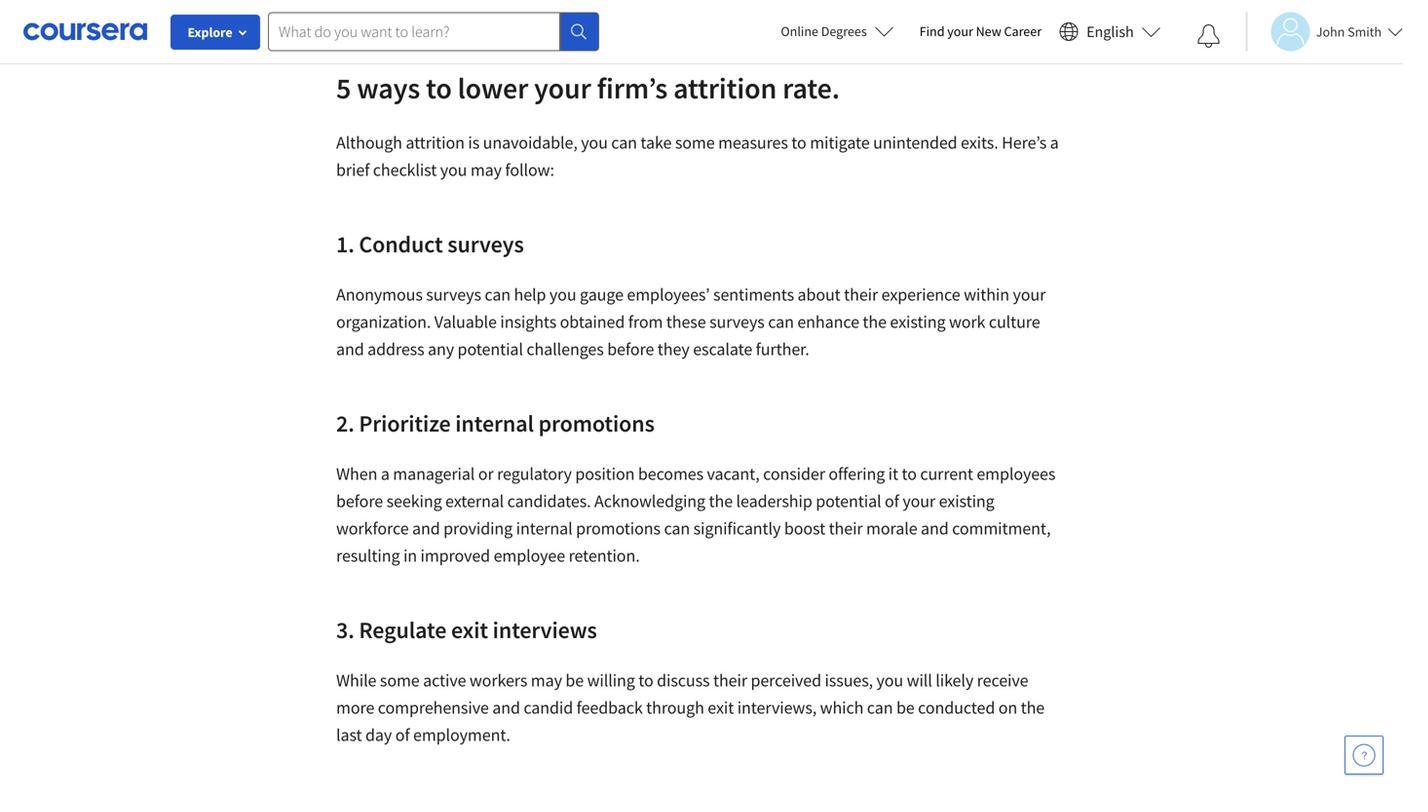 Task type: vqa. For each thing, say whether or not it's contained in the screenshot.
sentiments
yes



Task type: describe. For each thing, give the bounding box(es) containing it.
vacant,
[[707, 463, 760, 485]]

ways
[[357, 70, 420, 106]]

exits.
[[961, 132, 998, 153]]

candidates.
[[507, 490, 591, 512]]

1 horizontal spatial be
[[896, 697, 915, 719]]

candid
[[524, 697, 573, 719]]

a inside when a managerial or regulatory position becomes vacant, consider offering it to current employees before seeking external candidates. acknowledging the leadership potential of your existing workforce and providing internal promotions can significantly boost their morale and commitment, resulting in improved employee retention.
[[381, 463, 390, 485]]

work
[[949, 311, 986, 333]]

here's
[[1002, 132, 1047, 153]]

active
[[423, 669, 466, 691]]

3. regulate exit interviews
[[336, 615, 597, 645]]

new
[[976, 22, 1002, 40]]

more
[[336, 697, 374, 719]]

from
[[628, 311, 663, 333]]

prioritize
[[359, 409, 451, 438]]

to inside while some active workers may be willing to discuss their perceived issues, you will likely receive more comprehensive and candid feedback through exit interviews, which can be conducted on the last day of employment.
[[639, 669, 654, 691]]

managerial
[[393, 463, 475, 485]]

which
[[820, 697, 864, 719]]

show notifications image
[[1197, 24, 1221, 48]]

position
[[575, 463, 635, 485]]

2. prioritize internal promotions
[[336, 409, 655, 438]]

1.
[[336, 229, 354, 259]]

explore
[[188, 23, 232, 41]]

employee
[[494, 545, 565, 567]]

insights
[[500, 311, 557, 333]]

about
[[798, 284, 841, 305]]

willing
[[587, 669, 635, 691]]

these
[[666, 311, 706, 333]]

internal inside when a managerial or regulatory position becomes vacant, consider offering it to current employees before seeking external candidates. acknowledging the leadership potential of your existing workforce and providing internal promotions can significantly boost their morale and commitment, resulting in improved employee retention.
[[516, 517, 573, 539]]

potential inside anonymous surveys can help you gauge employees' sentiments about their experience within your organization. valuable insights obtained from these surveys can enhance the existing work culture and address any potential challenges before they escalate further.
[[458, 338, 523, 360]]

attrition inside 'although attrition is unavoidable, you can take some measures to mitigate unintended exits. here's a brief checklist you may follow:'
[[406, 132, 465, 153]]

further.
[[756, 338, 809, 360]]

5
[[336, 70, 351, 106]]

issues,
[[825, 669, 873, 691]]

can up further.
[[768, 311, 794, 333]]

explore button
[[171, 15, 260, 50]]

can inside 'although attrition is unavoidable, you can take some measures to mitigate unintended exits. here's a brief checklist you may follow:'
[[611, 132, 637, 153]]

john
[[1316, 23, 1345, 40]]

0 vertical spatial surveys
[[448, 229, 524, 259]]

significantly
[[693, 517, 781, 539]]

conduct
[[359, 229, 443, 259]]

promotions inside when a managerial or regulatory position becomes vacant, consider offering it to current employees before seeking external candidates. acknowledging the leadership potential of your existing workforce and providing internal promotions can significantly boost their morale and commitment, resulting in improved employee retention.
[[576, 517, 661, 539]]

offering
[[829, 463, 885, 485]]

unavoidable,
[[483, 132, 578, 153]]

checklist
[[373, 159, 437, 181]]

mitigate
[[810, 132, 870, 153]]

online degrees
[[781, 22, 867, 40]]

online
[[781, 22, 818, 40]]

measures
[[718, 132, 788, 153]]

1. conduct surveys
[[336, 229, 524, 259]]

your right the 'find'
[[947, 22, 973, 40]]

escalate
[[693, 338, 752, 360]]

to right ways
[[426, 70, 452, 106]]

can left help
[[485, 284, 511, 305]]

anonymous surveys can help you gauge employees' sentiments about their experience within your organization. valuable insights obtained from these surveys can enhance the existing work culture and address any potential challenges before they escalate further.
[[336, 284, 1046, 360]]

and inside anonymous surveys can help you gauge employees' sentiments about their experience within your organization. valuable insights obtained from these surveys can enhance the existing work culture and address any potential challenges before they escalate further.
[[336, 338, 364, 360]]

coursera image
[[23, 16, 147, 47]]

employment.
[[413, 724, 510, 746]]

take
[[641, 132, 672, 153]]

of inside while some active workers may be willing to discuss their perceived issues, you will likely receive more comprehensive and candid feedback through exit interviews, which can be conducted on the last day of employment.
[[395, 724, 410, 746]]

retention.
[[569, 545, 640, 567]]

and inside while some active workers may be willing to discuss their perceived issues, you will likely receive more comprehensive and candid feedback through exit interviews, which can be conducted on the last day of employment.
[[492, 697, 520, 719]]

organization.
[[336, 311, 431, 333]]

online degrees button
[[765, 10, 910, 53]]

existing inside when a managerial or regulatory position becomes vacant, consider offering it to current employees before seeking external candidates. acknowledging the leadership potential of your existing workforce and providing internal promotions can significantly boost their morale and commitment, resulting in improved employee retention.
[[939, 490, 995, 512]]

their for experience
[[844, 284, 878, 305]]

before inside anonymous surveys can help you gauge employees' sentiments about their experience within your organization. valuable insights obtained from these surveys can enhance the existing work culture and address any potential challenges before they escalate further.
[[607, 338, 654, 360]]

interviews,
[[737, 697, 817, 719]]

existing inside anonymous surveys can help you gauge employees' sentiments about their experience within your organization. valuable insights obtained from these surveys can enhance the existing work culture and address any potential challenges before they escalate further.
[[890, 311, 946, 333]]

leadership
[[736, 490, 812, 512]]

the inside while some active workers may be willing to discuss their perceived issues, you will likely receive more comprehensive and candid feedback through exit interviews, which can be conducted on the last day of employment.
[[1021, 697, 1045, 719]]

gauge
[[580, 284, 624, 305]]

5 ways to lower your firm's attrition rate.
[[336, 70, 840, 106]]

0 vertical spatial promotions
[[538, 409, 655, 438]]

workforce
[[336, 517, 409, 539]]

help center image
[[1353, 744, 1376, 767]]

unintended
[[873, 132, 957, 153]]

their inside when a managerial or regulatory position becomes vacant, consider offering it to current employees before seeking external candidates. acknowledging the leadership potential of your existing workforce and providing internal promotions can significantly boost their morale and commitment, resulting in improved employee retention.
[[829, 517, 863, 539]]

morale
[[866, 517, 917, 539]]

boost
[[784, 517, 825, 539]]

while some active workers may be willing to discuss their perceived issues, you will likely receive more comprehensive and candid feedback through exit interviews, which can be conducted on the last day of employment.
[[336, 669, 1045, 746]]

address
[[367, 338, 424, 360]]

improved
[[420, 545, 490, 567]]

brief
[[336, 159, 370, 181]]

last
[[336, 724, 362, 746]]

a inside 'although attrition is unavoidable, you can take some measures to mitigate unintended exits. here's a brief checklist you may follow:'
[[1050, 132, 1059, 153]]

workers
[[470, 669, 527, 691]]

anonymous
[[336, 284, 423, 305]]

may inside 'although attrition is unavoidable, you can take some measures to mitigate unintended exits. here's a brief checklist you may follow:'
[[470, 159, 502, 181]]

your inside when a managerial or regulatory position becomes vacant, consider offering it to current employees before seeking external candidates. acknowledging the leadership potential of your existing workforce and providing internal promotions can significantly boost their morale and commitment, resulting in improved employee retention.
[[903, 490, 936, 512]]

the inside when a managerial or regulatory position becomes vacant, consider offering it to current employees before seeking external candidates. acknowledging the leadership potential of your existing workforce and providing internal promotions can significantly boost their morale and commitment, resulting in improved employee retention.
[[709, 490, 733, 512]]

valuable
[[434, 311, 497, 333]]

sentiments
[[713, 284, 794, 305]]

receive
[[977, 669, 1028, 691]]

3.
[[336, 615, 354, 645]]

conducted
[[918, 697, 995, 719]]

2.
[[336, 409, 354, 438]]

perceived
[[751, 669, 821, 691]]



Task type: locate. For each thing, give the bounding box(es) containing it.
0 vertical spatial the
[[863, 311, 887, 333]]

obtained
[[560, 311, 625, 333]]

1 vertical spatial exit
[[708, 697, 734, 719]]

to inside 'although attrition is unavoidable, you can take some measures to mitigate unintended exits. here's a brief checklist you may follow:'
[[792, 132, 807, 153]]

What do you want to learn? text field
[[268, 12, 560, 51]]

of
[[885, 490, 899, 512], [395, 724, 410, 746]]

their right boost
[[829, 517, 863, 539]]

may inside while some active workers may be willing to discuss their perceived issues, you will likely receive more comprehensive and candid feedback through exit interviews, which can be conducted on the last day of employment.
[[531, 669, 562, 691]]

you left will on the right bottom
[[877, 669, 903, 691]]

in
[[403, 545, 417, 567]]

you
[[581, 132, 608, 153], [440, 159, 467, 181], [550, 284, 576, 305], [877, 669, 903, 691]]

firm's
[[597, 70, 668, 106]]

john smith button
[[1246, 12, 1403, 51]]

attrition
[[673, 70, 777, 106], [406, 132, 465, 153]]

0 vertical spatial their
[[844, 284, 878, 305]]

their
[[844, 284, 878, 305], [829, 517, 863, 539], [713, 669, 747, 691]]

None search field
[[268, 12, 599, 51]]

employees'
[[627, 284, 710, 305]]

their inside while some active workers may be willing to discuss their perceived issues, you will likely receive more comprehensive and candid feedback through exit interviews, which can be conducted on the last day of employment.
[[713, 669, 747, 691]]

a right here's
[[1050, 132, 1059, 153]]

some inside while some active workers may be willing to discuss their perceived issues, you will likely receive more comprehensive and candid feedback through exit interviews, which can be conducted on the last day of employment.
[[380, 669, 420, 691]]

promotions
[[538, 409, 655, 438], [576, 517, 661, 539]]

surveys up help
[[448, 229, 524, 259]]

before inside when a managerial or regulatory position becomes vacant, consider offering it to current employees before seeking external candidates. acknowledging the leadership potential of your existing workforce and providing internal promotions can significantly boost their morale and commitment, resulting in improved employee retention.
[[336, 490, 383, 512]]

enhance
[[797, 311, 859, 333]]

external
[[445, 490, 504, 512]]

0 vertical spatial some
[[675, 132, 715, 153]]

discuss
[[657, 669, 710, 691]]

1 vertical spatial of
[[395, 724, 410, 746]]

the right enhance
[[863, 311, 887, 333]]

and right the morale
[[921, 517, 949, 539]]

0 vertical spatial of
[[885, 490, 899, 512]]

promotions up retention. on the left of the page
[[576, 517, 661, 539]]

may down is
[[470, 159, 502, 181]]

english button
[[1052, 0, 1169, 63]]

0 horizontal spatial potential
[[458, 338, 523, 360]]

1 vertical spatial a
[[381, 463, 390, 485]]

0 horizontal spatial attrition
[[406, 132, 465, 153]]

2 horizontal spatial the
[[1021, 697, 1045, 719]]

and
[[336, 338, 364, 360], [412, 517, 440, 539], [921, 517, 949, 539], [492, 697, 520, 719]]

of up the morale
[[885, 490, 899, 512]]

when a managerial or regulatory position becomes vacant, consider offering it to current employees before seeking external candidates. acknowledging the leadership potential of your existing workforce and providing internal promotions can significantly boost their morale and commitment, resulting in improved employee retention.
[[336, 463, 1056, 567]]

challenges
[[527, 338, 604, 360]]

interviews
[[493, 615, 597, 645]]

exit inside while some active workers may be willing to discuss their perceived issues, you will likely receive more comprehensive and candid feedback through exit interviews, which can be conducted on the last day of employment.
[[708, 697, 734, 719]]

0 horizontal spatial of
[[395, 724, 410, 746]]

resulting
[[336, 545, 400, 567]]

0 horizontal spatial may
[[470, 159, 502, 181]]

potential down valuable
[[458, 338, 523, 360]]

1 horizontal spatial exit
[[708, 697, 734, 719]]

can left take
[[611, 132, 637, 153]]

find your new career link
[[910, 19, 1052, 44]]

current
[[920, 463, 973, 485]]

0 vertical spatial a
[[1050, 132, 1059, 153]]

promotions up position
[[538, 409, 655, 438]]

any
[[428, 338, 454, 360]]

existing
[[890, 311, 946, 333], [939, 490, 995, 512]]

find your new career
[[920, 22, 1042, 40]]

commitment,
[[952, 517, 1051, 539]]

career
[[1004, 22, 1042, 40]]

providing
[[444, 517, 513, 539]]

to inside when a managerial or regulatory position becomes vacant, consider offering it to current employees before seeking external candidates. acknowledging the leadership potential of your existing workforce and providing internal promotions can significantly boost their morale and commitment, resulting in improved employee retention.
[[902, 463, 917, 485]]

surveys up valuable
[[426, 284, 481, 305]]

1 horizontal spatial attrition
[[673, 70, 777, 106]]

it
[[888, 463, 898, 485]]

0 horizontal spatial a
[[381, 463, 390, 485]]

day
[[365, 724, 392, 746]]

can inside when a managerial or regulatory position becomes vacant, consider offering it to current employees before seeking external candidates. acknowledging the leadership potential of your existing workforce and providing internal promotions can significantly boost their morale and commitment, resulting in improved employee retention.
[[664, 517, 690, 539]]

although
[[336, 132, 402, 153]]

0 horizontal spatial before
[[336, 490, 383, 512]]

0 vertical spatial existing
[[890, 311, 946, 333]]

exit right through
[[708, 697, 734, 719]]

1 horizontal spatial may
[[531, 669, 562, 691]]

or
[[478, 463, 494, 485]]

while
[[336, 669, 377, 691]]

will
[[907, 669, 932, 691]]

seeking
[[386, 490, 442, 512]]

existing down the experience
[[890, 311, 946, 333]]

potential
[[458, 338, 523, 360], [816, 490, 881, 512]]

and down seeking
[[412, 517, 440, 539]]

0 horizontal spatial the
[[709, 490, 733, 512]]

1 horizontal spatial before
[[607, 338, 654, 360]]

rate.
[[783, 70, 840, 106]]

within
[[964, 284, 1010, 305]]

they
[[658, 338, 690, 360]]

your up unavoidable,
[[534, 70, 591, 106]]

before down when
[[336, 490, 383, 512]]

you inside anonymous surveys can help you gauge employees' sentiments about their experience within your organization. valuable insights obtained from these surveys can enhance the existing work culture and address any potential challenges before they escalate further.
[[550, 284, 576, 305]]

0 vertical spatial be
[[566, 669, 584, 691]]

comprehensive
[[378, 697, 489, 719]]

be down will on the right bottom
[[896, 697, 915, 719]]

the down vacant,
[[709, 490, 733, 512]]

some inside 'although attrition is unavoidable, you can take some measures to mitigate unintended exits. here's a brief checklist you may follow:'
[[675, 132, 715, 153]]

your inside anonymous surveys can help you gauge employees' sentiments about their experience within your organization. valuable insights obtained from these surveys can enhance the existing work culture and address any potential challenges before they escalate further.
[[1013, 284, 1046, 305]]

2 vertical spatial the
[[1021, 697, 1045, 719]]

of inside when a managerial or regulatory position becomes vacant, consider offering it to current employees before seeking external candidates. acknowledging the leadership potential of your existing workforce and providing internal promotions can significantly boost their morale and commitment, resulting in improved employee retention.
[[885, 490, 899, 512]]

potential down offering
[[816, 490, 881, 512]]

attrition up measures
[[673, 70, 777, 106]]

some up comprehensive
[[380, 669, 420, 691]]

0 horizontal spatial some
[[380, 669, 420, 691]]

be left willing in the left bottom of the page
[[566, 669, 584, 691]]

a
[[1050, 132, 1059, 153], [381, 463, 390, 485]]

1 horizontal spatial the
[[863, 311, 887, 333]]

culture
[[989, 311, 1040, 333]]

their right about
[[844, 284, 878, 305]]

0 vertical spatial potential
[[458, 338, 523, 360]]

regulatory
[[497, 463, 572, 485]]

1 vertical spatial promotions
[[576, 517, 661, 539]]

1 horizontal spatial of
[[885, 490, 899, 512]]

1 vertical spatial internal
[[516, 517, 573, 539]]

a right when
[[381, 463, 390, 485]]

to
[[426, 70, 452, 106], [792, 132, 807, 153], [902, 463, 917, 485], [639, 669, 654, 691]]

acknowledging
[[594, 490, 706, 512]]

attrition left is
[[406, 132, 465, 153]]

internal down candidates.
[[516, 517, 573, 539]]

find
[[920, 22, 945, 40]]

1 horizontal spatial potential
[[816, 490, 881, 512]]

1 vertical spatial their
[[829, 517, 863, 539]]

be
[[566, 669, 584, 691], [896, 697, 915, 719]]

you right help
[[550, 284, 576, 305]]

employees
[[977, 463, 1056, 485]]

1 vertical spatial attrition
[[406, 132, 465, 153]]

degrees
[[821, 22, 867, 40]]

likely
[[936, 669, 974, 691]]

follow:
[[505, 159, 554, 181]]

may up candid
[[531, 669, 562, 691]]

1 horizontal spatial some
[[675, 132, 715, 153]]

through
[[646, 697, 704, 719]]

0 vertical spatial attrition
[[673, 70, 777, 106]]

the
[[863, 311, 887, 333], [709, 490, 733, 512], [1021, 697, 1045, 719]]

help
[[514, 284, 546, 305]]

some
[[675, 132, 715, 153], [380, 669, 420, 691]]

can down acknowledging
[[664, 517, 690, 539]]

although attrition is unavoidable, you can take some measures to mitigate unintended exits. here's a brief checklist you may follow:
[[336, 132, 1059, 181]]

before down from
[[607, 338, 654, 360]]

their for perceived
[[713, 669, 747, 691]]

consider
[[763, 463, 825, 485]]

internal up or
[[455, 409, 534, 438]]

1 vertical spatial be
[[896, 697, 915, 719]]

can inside while some active workers may be willing to discuss their perceived issues, you will likely receive more comprehensive and candid feedback through exit interviews, which can be conducted on the last day of employment.
[[867, 697, 893, 719]]

when
[[336, 463, 377, 485]]

1 vertical spatial surveys
[[426, 284, 481, 305]]

to right willing in the left bottom of the page
[[639, 669, 654, 691]]

smith
[[1348, 23, 1382, 40]]

on
[[999, 697, 1017, 719]]

1 horizontal spatial a
[[1050, 132, 1059, 153]]

1 vertical spatial the
[[709, 490, 733, 512]]

may
[[470, 159, 502, 181], [531, 669, 562, 691]]

can right which
[[867, 697, 893, 719]]

1 vertical spatial some
[[380, 669, 420, 691]]

regulate
[[359, 615, 447, 645]]

0 vertical spatial exit
[[451, 615, 488, 645]]

of right day
[[395, 724, 410, 746]]

some right take
[[675, 132, 715, 153]]

0 vertical spatial may
[[470, 159, 502, 181]]

0 vertical spatial internal
[[455, 409, 534, 438]]

potential inside when a managerial or regulatory position becomes vacant, consider offering it to current employees before seeking external candidates. acknowledging the leadership potential of your existing workforce and providing internal promotions can significantly boost their morale and commitment, resulting in improved employee retention.
[[816, 490, 881, 512]]

feedback
[[577, 697, 643, 719]]

1 vertical spatial existing
[[939, 490, 995, 512]]

0 horizontal spatial exit
[[451, 615, 488, 645]]

surveys up escalate
[[709, 311, 765, 333]]

to right it
[[902, 463, 917, 485]]

1 vertical spatial potential
[[816, 490, 881, 512]]

2 vertical spatial surveys
[[709, 311, 765, 333]]

to left mitigate
[[792, 132, 807, 153]]

their right discuss
[[713, 669, 747, 691]]

0 vertical spatial before
[[607, 338, 654, 360]]

before
[[607, 338, 654, 360], [336, 490, 383, 512]]

you inside while some active workers may be willing to discuss their perceived issues, you will likely receive more comprehensive and candid feedback through exit interviews, which can be conducted on the last day of employment.
[[877, 669, 903, 691]]

the inside anonymous surveys can help you gauge employees' sentiments about their experience within your organization. valuable insights obtained from these surveys can enhance the existing work culture and address any potential challenges before they escalate further.
[[863, 311, 887, 333]]

0 horizontal spatial be
[[566, 669, 584, 691]]

the right on
[[1021, 697, 1045, 719]]

existing down current
[[939, 490, 995, 512]]

you down 5 ways to lower your firm's attrition rate.
[[581, 132, 608, 153]]

english
[[1087, 22, 1134, 41]]

john smith
[[1316, 23, 1382, 40]]

2 vertical spatial their
[[713, 669, 747, 691]]

becomes
[[638, 463, 704, 485]]

lower
[[458, 70, 528, 106]]

your up the morale
[[903, 490, 936, 512]]

1 vertical spatial before
[[336, 490, 383, 512]]

and down workers
[[492, 697, 520, 719]]

your up culture
[[1013, 284, 1046, 305]]

1 vertical spatial may
[[531, 669, 562, 691]]

exit up active
[[451, 615, 488, 645]]

and down organization.
[[336, 338, 364, 360]]

their inside anonymous surveys can help you gauge employees' sentiments about their experience within your organization. valuable insights obtained from these surveys can enhance the existing work culture and address any potential challenges before they escalate further.
[[844, 284, 878, 305]]

you right checklist
[[440, 159, 467, 181]]



